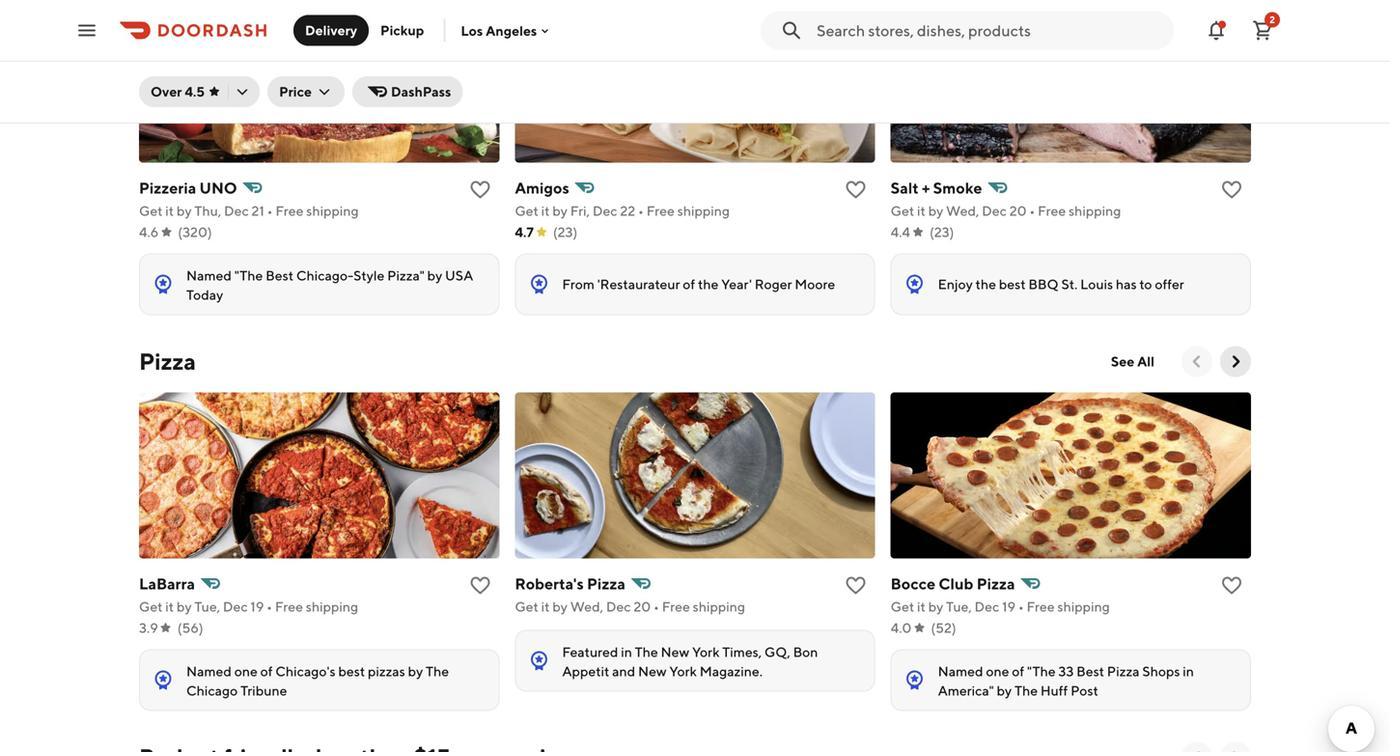 Task type: vqa. For each thing, say whether or not it's contained in the screenshot.
the leftmost Sprouts
no



Task type: describe. For each thing, give the bounding box(es) containing it.
22
[[620, 203, 636, 219]]

uno
[[199, 178, 237, 197]]

pizza right club
[[977, 574, 1016, 593]]

20 for salt + smoke
[[1010, 203, 1027, 219]]

dec for salt + smoke
[[982, 203, 1007, 219]]

1 the from the left
[[698, 276, 719, 292]]

• for salt + smoke
[[1030, 203, 1036, 219]]

pizza right roberta's
[[587, 574, 626, 593]]

thu,
[[195, 203, 221, 219]]

get for amigos
[[515, 203, 539, 219]]

get for pizzeria uno
[[139, 203, 163, 219]]

tribune
[[241, 683, 287, 699]]

dec for pizzeria uno
[[224, 203, 249, 219]]

get it by tue, dec 19 • free shipping for labarra
[[139, 599, 358, 615]]

bocce club pizza
[[891, 574, 1016, 593]]

• for pizzeria uno
[[267, 203, 273, 219]]

4.6
[[139, 224, 159, 240]]

+
[[922, 178, 930, 197]]

wed, for pizza
[[571, 599, 604, 615]]

tue, for labarra
[[195, 599, 220, 615]]

2 button
[[1244, 11, 1283, 50]]

get it by wed, dec 20 • free shipping for salt + smoke
[[891, 203, 1122, 219]]

it for labarra
[[165, 599, 174, 615]]

best inside named one of chicago's best pizzas by the chicago tribune
[[338, 663, 365, 679]]

the inside named one of chicago's best pizzas by the chicago tribune
[[426, 663, 449, 679]]

get for bocce club pizza
[[891, 599, 915, 615]]

• for labarra
[[267, 599, 272, 615]]

by for bocce club pizza
[[929, 599, 944, 615]]

dec for amigos
[[593, 203, 618, 219]]

featured in the new york times, gq, bon appetit and new york magazine.
[[562, 644, 818, 679]]

shipping for salt + smoke
[[1069, 203, 1122, 219]]

1 horizontal spatial best
[[999, 276, 1026, 292]]

of for labarra
[[260, 663, 273, 679]]

19 for bocce club pizza
[[1003, 599, 1016, 615]]

(56)
[[177, 620, 203, 636]]

from
[[562, 276, 595, 292]]

get it by thu, dec 21 • free shipping
[[139, 203, 359, 219]]

it for amigos
[[541, 203, 550, 219]]

(52)
[[931, 620, 957, 636]]

year'
[[722, 276, 752, 292]]

los angeles button
[[461, 22, 553, 38]]

of for bocce club pizza
[[1012, 663, 1025, 679]]

4.7
[[515, 224, 534, 240]]

wed, for +
[[946, 203, 980, 219]]

in inside featured in the new york times, gq, bon appetit and new york magazine.
[[621, 644, 632, 660]]

club
[[939, 574, 974, 593]]

shipping for amigos
[[678, 203, 730, 219]]

pizzeria
[[139, 178, 196, 197]]

style
[[354, 267, 385, 283]]

2
[[1270, 14, 1276, 25]]

st.
[[1062, 276, 1078, 292]]

salt
[[891, 178, 919, 197]]

dashpass button
[[352, 76, 463, 107]]

featured
[[562, 644, 619, 660]]

angeles
[[486, 22, 537, 38]]

free for pizzeria uno
[[276, 203, 304, 219]]

click to add this store to your saved list image for labarra
[[469, 574, 492, 597]]

named for bocce club pizza
[[938, 663, 984, 679]]

named one of "the 33 best pizza shops in america" by the huff post
[[938, 663, 1195, 699]]

america"
[[938, 683, 994, 699]]

see
[[1111, 353, 1135, 369]]

pizza down today
[[139, 348, 196, 375]]

price
[[279, 84, 312, 99]]

shops
[[1143, 663, 1181, 679]]

dashpass
[[391, 84, 451, 99]]

one for bocce club pizza
[[986, 663, 1010, 679]]

roberta's pizza
[[515, 574, 626, 593]]

fri,
[[571, 203, 590, 219]]

los angeles
[[461, 22, 537, 38]]

has
[[1116, 276, 1137, 292]]

2 the from the left
[[976, 276, 997, 292]]

1 previous button of carousel image from the top
[[1188, 352, 1207, 371]]

shipping for pizzeria uno
[[306, 203, 359, 219]]

over 4.5 button
[[139, 76, 260, 107]]

by for salt + smoke
[[929, 203, 944, 219]]

20 for roberta's pizza
[[634, 599, 651, 615]]

free for salt + smoke
[[1038, 203, 1066, 219]]

best inside named one of "the 33 best pizza shops in america" by the huff post
[[1077, 663, 1105, 679]]

times,
[[723, 644, 762, 660]]

click to add this store to your saved list image for pizzeria uno
[[469, 178, 492, 201]]

by for pizzeria uno
[[177, 203, 192, 219]]

smoke
[[934, 178, 983, 197]]

pizzeria uno
[[139, 178, 237, 197]]

pickup
[[381, 22, 424, 38]]

(23) for salt + smoke
[[930, 224, 955, 240]]

tue, for bocce club pizza
[[946, 599, 972, 615]]

19 for labarra
[[251, 599, 264, 615]]

price button
[[268, 76, 345, 107]]

named "the best chicago-style pizza" by usa today
[[186, 267, 474, 303]]

gq,
[[765, 644, 791, 660]]

by for labarra
[[177, 599, 192, 615]]

free for labarra
[[275, 599, 303, 615]]

• for bocce club pizza
[[1019, 599, 1024, 615]]

delivery
[[305, 22, 357, 38]]

notification bell image
[[1205, 19, 1228, 42]]

bon
[[793, 644, 818, 660]]



Task type: locate. For each thing, give the bounding box(es) containing it.
1 vertical spatial new
[[638, 663, 667, 679]]

3.9
[[139, 620, 158, 636]]

shipping for roberta's pizza
[[693, 599, 746, 615]]

2 get it by tue, dec 19 • free shipping from the left
[[891, 599, 1110, 615]]

by for roberta's pizza
[[553, 599, 568, 615]]

1 horizontal spatial get it by wed, dec 20 • free shipping
[[891, 203, 1122, 219]]

next button of carousel image for 2nd "previous button of carousel" icon from the top
[[1227, 748, 1246, 752]]

all
[[1138, 353, 1155, 369]]

2 one from the left
[[986, 663, 1010, 679]]

pizza inside named one of "the 33 best pizza shops in america" by the huff post
[[1108, 663, 1140, 679]]

see all link
[[1100, 346, 1167, 377]]

0 vertical spatial best
[[999, 276, 1026, 292]]

get up 4.7
[[515, 203, 539, 219]]

1 vertical spatial york
[[670, 663, 697, 679]]

the right enjoy
[[976, 276, 997, 292]]

the up and on the left of the page
[[635, 644, 658, 660]]

wed,
[[946, 203, 980, 219], [571, 599, 604, 615]]

by inside named one of "the 33 best pizza shops in america" by the huff post
[[997, 683, 1012, 699]]

shipping up from 'restaurateur of the year' roger moore
[[678, 203, 730, 219]]

named inside named "the best chicago-style pizza" by usa today
[[186, 267, 232, 283]]

2 previous button of carousel image from the top
[[1188, 748, 1207, 752]]

1 vertical spatial in
[[1183, 663, 1195, 679]]

dec for labarra
[[223, 599, 248, 615]]

by down roberta's pizza
[[553, 599, 568, 615]]

0 horizontal spatial best
[[266, 267, 294, 283]]

best inside named "the best chicago-style pizza" by usa today
[[266, 267, 294, 283]]

one inside named one of "the 33 best pizza shops in america" by the huff post
[[986, 663, 1010, 679]]

best left bbq
[[999, 276, 1026, 292]]

1 vertical spatial best
[[338, 663, 365, 679]]

over
[[151, 84, 182, 99]]

0 horizontal spatial tue,
[[195, 599, 220, 615]]

0 horizontal spatial get it by wed, dec 20 • free shipping
[[515, 599, 746, 615]]

1 horizontal spatial best
[[1077, 663, 1105, 679]]

1 horizontal spatial the
[[976, 276, 997, 292]]

by right pizzas
[[408, 663, 423, 679]]

• for roberta's pizza
[[654, 599, 660, 615]]

named up chicago
[[186, 663, 232, 679]]

Store search: begin typing to search for stores available on DoorDash text field
[[817, 20, 1163, 41]]

1 vertical spatial best
[[1077, 663, 1105, 679]]

1 horizontal spatial one
[[986, 663, 1010, 679]]

1 horizontal spatial of
[[683, 276, 696, 292]]

0 vertical spatial best
[[266, 267, 294, 283]]

by down pizzeria uno
[[177, 203, 192, 219]]

of left 33
[[1012, 663, 1025, 679]]

chicago
[[186, 683, 238, 699]]

• up featured in the new york times, gq, bon appetit and new york magazine.
[[654, 599, 660, 615]]

pizza link
[[139, 346, 196, 377]]

it down "+"
[[917, 203, 926, 219]]

dec for bocce club pizza
[[975, 599, 1000, 615]]

get for salt + smoke
[[891, 203, 915, 219]]

20 up and on the left of the page
[[634, 599, 651, 615]]

0 vertical spatial york
[[692, 644, 720, 660]]

free right the 21
[[276, 203, 304, 219]]

'restaurateur
[[598, 276, 680, 292]]

get down roberta's
[[515, 599, 539, 615]]

1 items, open order cart image
[[1252, 19, 1275, 42]]

by inside named "the best chicago-style pizza" by usa today
[[427, 267, 443, 283]]

to
[[1140, 276, 1153, 292]]

in
[[621, 644, 632, 660], [1183, 663, 1195, 679]]

get up 4.0
[[891, 599, 915, 615]]

dec left 22
[[593, 203, 618, 219]]

0 horizontal spatial in
[[621, 644, 632, 660]]

wed, down smoke
[[946, 203, 980, 219]]

amigos
[[515, 178, 570, 197]]

chicago's
[[275, 663, 336, 679]]

click to add this store to your saved list image
[[845, 178, 868, 201], [845, 574, 868, 597]]

of for amigos
[[683, 276, 696, 292]]

best
[[999, 276, 1026, 292], [338, 663, 365, 679]]

in up and on the left of the page
[[621, 644, 632, 660]]

free up chicago's
[[275, 599, 303, 615]]

the
[[698, 276, 719, 292], [976, 276, 997, 292]]

named up america"
[[938, 663, 984, 679]]

get it by fri, dec 22 • free shipping
[[515, 203, 730, 219]]

open menu image
[[75, 19, 99, 42]]

today
[[186, 287, 223, 303]]

20
[[1010, 203, 1027, 219], [634, 599, 651, 615]]

4.4
[[891, 224, 911, 240]]

0 horizontal spatial 20
[[634, 599, 651, 615]]

pickup button
[[369, 15, 436, 46]]

0 vertical spatial the
[[635, 644, 658, 660]]

2 19 from the left
[[1003, 599, 1016, 615]]

named one of chicago's best pizzas by the chicago tribune
[[186, 663, 449, 699]]

it for pizzeria uno
[[165, 203, 174, 219]]

pizza"
[[387, 267, 425, 283]]

(23) for amigos
[[553, 224, 578, 240]]

free for amigos
[[647, 203, 675, 219]]

enjoy the best bbq st. louis has to offer
[[938, 276, 1185, 292]]

"the down get it by thu, dec 21 • free shipping
[[234, 267, 263, 283]]

pizza left shops
[[1108, 663, 1140, 679]]

tue, up (56) at left
[[195, 599, 220, 615]]

one inside named one of chicago's best pizzas by the chicago tribune
[[234, 663, 258, 679]]

tue,
[[195, 599, 220, 615], [946, 599, 972, 615]]

one up america"
[[986, 663, 1010, 679]]

louis
[[1081, 276, 1114, 292]]

tue, down club
[[946, 599, 972, 615]]

get it by tue, dec 19 • free shipping
[[139, 599, 358, 615], [891, 599, 1110, 615]]

1 horizontal spatial tue,
[[946, 599, 972, 615]]

york up magazine.
[[692, 644, 720, 660]]

2 horizontal spatial of
[[1012, 663, 1025, 679]]

1 19 from the left
[[251, 599, 264, 615]]

0 vertical spatial next button of carousel image
[[1227, 352, 1246, 371]]

of inside named one of "the 33 best pizza shops in america" by the huff post
[[1012, 663, 1025, 679]]

0 horizontal spatial the
[[698, 276, 719, 292]]

click to add this store to your saved list image for bocce club pizza
[[845, 574, 868, 597]]

of inside named one of chicago's best pizzas by the chicago tribune
[[260, 663, 273, 679]]

0 horizontal spatial wed,
[[571, 599, 604, 615]]

get it by tue, dec 19 • free shipping up (56) at left
[[139, 599, 358, 615]]

get it by wed, dec 20 • free shipping up featured
[[515, 599, 746, 615]]

1 vertical spatial 20
[[634, 599, 651, 615]]

it down roberta's
[[541, 599, 550, 615]]

get it by tue, dec 19 • free shipping down club
[[891, 599, 1110, 615]]

0 vertical spatial new
[[661, 644, 690, 660]]

new
[[661, 644, 690, 660], [638, 663, 667, 679]]

1 (23) from the left
[[553, 224, 578, 240]]

•
[[267, 203, 273, 219], [638, 203, 644, 219], [1030, 203, 1036, 219], [267, 599, 272, 615], [654, 599, 660, 615], [1019, 599, 1024, 615]]

1 horizontal spatial (23)
[[930, 224, 955, 240]]

• up bbq
[[1030, 203, 1036, 219]]

of left the year'
[[683, 276, 696, 292]]

by up (52) on the right of page
[[929, 599, 944, 615]]

1 vertical spatial "the
[[1027, 663, 1056, 679]]

free right 22
[[647, 203, 675, 219]]

next button of carousel image
[[1227, 352, 1246, 371], [1227, 748, 1246, 752]]

bocce
[[891, 574, 936, 593]]

1 one from the left
[[234, 663, 258, 679]]

moore
[[795, 276, 836, 292]]

click to add this store to your saved list image for salt + smoke
[[1221, 178, 1244, 201]]

2 vertical spatial the
[[1015, 683, 1038, 699]]

free up bbq
[[1038, 203, 1066, 219]]

0 horizontal spatial best
[[338, 663, 365, 679]]

shipping up louis
[[1069, 203, 1122, 219]]

pizzas
[[368, 663, 405, 679]]

19
[[251, 599, 264, 615], [1003, 599, 1016, 615]]

1 horizontal spatial in
[[1183, 663, 1195, 679]]

1 vertical spatial the
[[426, 663, 449, 679]]

(23) right 4.4
[[930, 224, 955, 240]]

1 vertical spatial get it by wed, dec 20 • free shipping
[[515, 599, 746, 615]]

named
[[186, 267, 232, 283], [186, 663, 232, 679], [938, 663, 984, 679]]

dec
[[224, 203, 249, 219], [593, 203, 618, 219], [982, 203, 1007, 219], [223, 599, 248, 615], [606, 599, 631, 615], [975, 599, 1000, 615]]

2 click to add this store to your saved list image from the top
[[845, 574, 868, 597]]

best left chicago-
[[266, 267, 294, 283]]

2 tue, from the left
[[946, 599, 972, 615]]

it down pizzeria
[[165, 203, 174, 219]]

get it by wed, dec 20 • free shipping down smoke
[[891, 203, 1122, 219]]

previous button of carousel image
[[1188, 352, 1207, 371], [1188, 748, 1207, 752]]

1 horizontal spatial the
[[635, 644, 658, 660]]

get up 3.9 at left
[[139, 599, 163, 615]]

best up post
[[1077, 663, 1105, 679]]

roberta's
[[515, 574, 584, 593]]

get for labarra
[[139, 599, 163, 615]]

pizza
[[139, 348, 196, 375], [587, 574, 626, 593], [977, 574, 1016, 593], [1108, 663, 1140, 679]]

4.5
[[185, 84, 205, 99]]

0 vertical spatial in
[[621, 644, 632, 660]]

(320)
[[178, 224, 212, 240]]

enjoy
[[938, 276, 973, 292]]

it for roberta's pizza
[[541, 599, 550, 615]]

shipping up times,
[[693, 599, 746, 615]]

by inside named one of chicago's best pizzas by the chicago tribune
[[408, 663, 423, 679]]

it down labarra
[[165, 599, 174, 615]]

it down amigos
[[541, 203, 550, 219]]

named for pizzeria uno
[[186, 267, 232, 283]]

labarra
[[139, 574, 195, 593]]

shipping
[[306, 203, 359, 219], [678, 203, 730, 219], [1069, 203, 1122, 219], [306, 599, 358, 615], [693, 599, 746, 615], [1058, 599, 1110, 615]]

"the up huff
[[1027, 663, 1056, 679]]

"the inside named one of "the 33 best pizza shops in america" by the huff post
[[1027, 663, 1056, 679]]

2 next button of carousel image from the top
[[1227, 748, 1246, 752]]

and
[[612, 663, 636, 679]]

0 horizontal spatial 19
[[251, 599, 264, 615]]

click to add this store to your saved list image left salt
[[845, 178, 868, 201]]

0 horizontal spatial the
[[426, 663, 449, 679]]

0 horizontal spatial of
[[260, 663, 273, 679]]

1 horizontal spatial "the
[[1027, 663, 1056, 679]]

click to add this store to your saved list image left bocce
[[845, 574, 868, 597]]

it for salt + smoke
[[917, 203, 926, 219]]

0 horizontal spatial "the
[[234, 267, 263, 283]]

by right america"
[[997, 683, 1012, 699]]

one up 'tribune'
[[234, 663, 258, 679]]

named inside named one of chicago's best pizzas by the chicago tribune
[[186, 663, 232, 679]]

by left usa
[[427, 267, 443, 283]]

best
[[266, 267, 294, 283], [1077, 663, 1105, 679]]

(23) down fri,
[[553, 224, 578, 240]]

get up 4.4
[[891, 203, 915, 219]]

appetit
[[562, 663, 610, 679]]

19 up 'tribune'
[[251, 599, 264, 615]]

1 vertical spatial wed,
[[571, 599, 604, 615]]

shipping for bocce club pizza
[[1058, 599, 1110, 615]]

los
[[461, 22, 483, 38]]

wed, down roberta's pizza
[[571, 599, 604, 615]]

19 down the bocce club pizza
[[1003, 599, 1016, 615]]

1 horizontal spatial 19
[[1003, 599, 1016, 615]]

named for labarra
[[186, 663, 232, 679]]

salt + smoke
[[891, 178, 983, 197]]

1 vertical spatial previous button of carousel image
[[1188, 748, 1207, 752]]

next button of carousel image for 1st "previous button of carousel" icon from the top of the page
[[1227, 352, 1246, 371]]

the inside featured in the new york times, gq, bon appetit and new york magazine.
[[635, 644, 658, 660]]

new left times,
[[661, 644, 690, 660]]

1 next button of carousel image from the top
[[1227, 352, 1246, 371]]

named up today
[[186, 267, 232, 283]]

dec down the bocce club pizza
[[975, 599, 1000, 615]]

0 vertical spatial previous button of carousel image
[[1188, 352, 1207, 371]]

the left the year'
[[698, 276, 719, 292]]

2 (23) from the left
[[930, 224, 955, 240]]

post
[[1071, 683, 1099, 699]]

one for labarra
[[234, 663, 258, 679]]

shipping for labarra
[[306, 599, 358, 615]]

in right shops
[[1183, 663, 1195, 679]]

get up "4.6"
[[139, 203, 163, 219]]

it down bocce
[[917, 599, 926, 615]]

20 up enjoy the best bbq st. louis has to offer
[[1010, 203, 1027, 219]]

york
[[692, 644, 720, 660], [670, 663, 697, 679]]

the inside named one of "the 33 best pizza shops in america" by the huff post
[[1015, 683, 1038, 699]]

33
[[1059, 663, 1074, 679]]

• up named one of "the 33 best pizza shops in america" by the huff post
[[1019, 599, 1024, 615]]

• up 'tribune'
[[267, 599, 272, 615]]

free
[[276, 203, 304, 219], [647, 203, 675, 219], [1038, 203, 1066, 219], [275, 599, 303, 615], [662, 599, 690, 615], [1027, 599, 1055, 615]]

0 vertical spatial click to add this store to your saved list image
[[845, 178, 868, 201]]

dec up chicago
[[223, 599, 248, 615]]

from 'restaurateur of the year' roger moore
[[562, 276, 836, 292]]

0 vertical spatial get it by wed, dec 20 • free shipping
[[891, 203, 1122, 219]]

1 vertical spatial click to add this store to your saved list image
[[845, 574, 868, 597]]

click to add this store to your saved list image for bocce club pizza
[[1221, 574, 1244, 597]]

by for amigos
[[553, 203, 568, 219]]

free up named one of "the 33 best pizza shops in america" by the huff post
[[1027, 599, 1055, 615]]

• right 22
[[638, 203, 644, 219]]

chicago-
[[296, 267, 354, 283]]

by left fri,
[[553, 203, 568, 219]]

1 get it by tue, dec 19 • free shipping from the left
[[139, 599, 358, 615]]

1 tue, from the left
[[195, 599, 220, 615]]

2 horizontal spatial the
[[1015, 683, 1038, 699]]

"the inside named "the best chicago-style pizza" by usa today
[[234, 267, 263, 283]]

1 horizontal spatial get it by tue, dec 19 • free shipping
[[891, 599, 1110, 615]]

"the
[[234, 267, 263, 283], [1027, 663, 1056, 679]]

0 vertical spatial wed,
[[946, 203, 980, 219]]

the right pizzas
[[426, 663, 449, 679]]

get
[[139, 203, 163, 219], [515, 203, 539, 219], [891, 203, 915, 219], [139, 599, 163, 615], [515, 599, 539, 615], [891, 599, 915, 615]]

0 horizontal spatial get it by tue, dec 19 • free shipping
[[139, 599, 358, 615]]

see all
[[1111, 353, 1155, 369]]

0 vertical spatial "the
[[234, 267, 263, 283]]

dec left the 21
[[224, 203, 249, 219]]

shipping up chicago's
[[306, 599, 358, 615]]

dec for roberta's pizza
[[606, 599, 631, 615]]

dec down smoke
[[982, 203, 1007, 219]]

21
[[252, 203, 264, 219]]

by down the salt + smoke
[[929, 203, 944, 219]]

1 horizontal spatial wed,
[[946, 203, 980, 219]]

offer
[[1155, 276, 1185, 292]]

0 vertical spatial 20
[[1010, 203, 1027, 219]]

free for bocce club pizza
[[1027, 599, 1055, 615]]

shipping up chicago-
[[306, 203, 359, 219]]

new right and on the left of the page
[[638, 663, 667, 679]]

york left magazine.
[[670, 663, 697, 679]]

delivery button
[[294, 15, 369, 46]]

best left pizzas
[[338, 663, 365, 679]]

it for bocce club pizza
[[917, 599, 926, 615]]

0 horizontal spatial (23)
[[553, 224, 578, 240]]

by up (56) at left
[[177, 599, 192, 615]]

get for roberta's pizza
[[515, 599, 539, 615]]

1 horizontal spatial 20
[[1010, 203, 1027, 219]]

the
[[635, 644, 658, 660], [426, 663, 449, 679], [1015, 683, 1038, 699]]

click to add this store to your saved list image
[[469, 178, 492, 201], [1221, 178, 1244, 201], [469, 574, 492, 597], [1221, 574, 1244, 597]]

huff
[[1041, 683, 1068, 699]]

• for amigos
[[638, 203, 644, 219]]

click to add this store to your saved list image for salt + smoke
[[845, 178, 868, 201]]

4.0
[[891, 620, 912, 636]]

bbq
[[1029, 276, 1059, 292]]

usa
[[445, 267, 474, 283]]

• right the 21
[[267, 203, 273, 219]]

over 4.5
[[151, 84, 205, 99]]

magazine.
[[700, 663, 763, 679]]

named inside named one of "the 33 best pizza shops in america" by the huff post
[[938, 663, 984, 679]]

shipping up 33
[[1058, 599, 1110, 615]]

free for roberta's pizza
[[662, 599, 690, 615]]

the left huff
[[1015, 683, 1038, 699]]

get it by wed, dec 20 • free shipping for roberta's pizza
[[515, 599, 746, 615]]

0 horizontal spatial one
[[234, 663, 258, 679]]

in inside named one of "the 33 best pizza shops in america" by the huff post
[[1183, 663, 1195, 679]]

1 vertical spatial next button of carousel image
[[1227, 748, 1246, 752]]

get it by tue, dec 19 • free shipping for bocce club pizza
[[891, 599, 1110, 615]]

1 click to add this store to your saved list image from the top
[[845, 178, 868, 201]]

dec up featured
[[606, 599, 631, 615]]

of up 'tribune'
[[260, 663, 273, 679]]

free up featured in the new york times, gq, bon appetit and new york magazine.
[[662, 599, 690, 615]]

roger
[[755, 276, 792, 292]]



